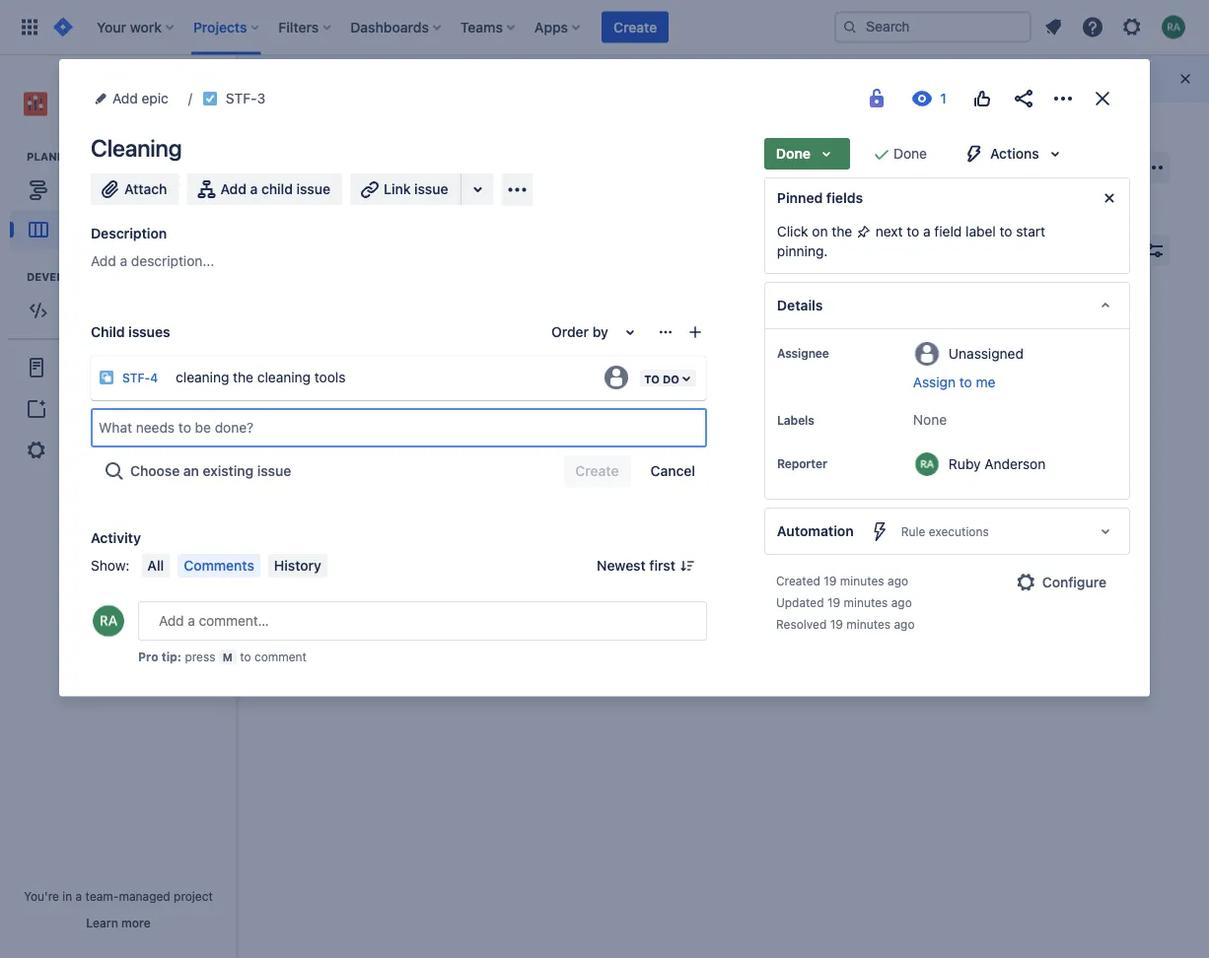 Task type: locate. For each thing, give the bounding box(es) containing it.
a left child
[[250, 181, 258, 197]]

link web pages and more image
[[466, 178, 490, 201]]

while
[[381, 69, 414, 86]]

add for add a description...
[[91, 253, 116, 269]]

cleaning right the 4
[[176, 369, 229, 385]]

1 horizontal spatial team-
[[712, 69, 751, 86]]

minutes right updated
[[844, 596, 888, 610]]

1 horizontal spatial cleaning
[[257, 369, 311, 385]]

issue right child
[[297, 181, 330, 197]]

0 horizontal spatial unassigned image
[[605, 366, 629, 390]]

attach button
[[91, 174, 179, 205]]

unassigned image left labels pin to top. only you can see pinned fields. image
[[778, 401, 802, 425]]

ruby anderson
[[949, 456, 1046, 472]]

2 task image from the left
[[571, 405, 587, 421]]

done inside dropdown button
[[776, 146, 811, 162]]

task image for everything is in progress
[[571, 405, 587, 421]]

details element
[[764, 282, 1130, 329]]

2 vertical spatial the
[[233, 369, 254, 385]]

share image
[[1012, 87, 1036, 110]]

done for done dropdown button
[[776, 146, 811, 162]]

managed
[[119, 890, 170, 904]]

everything
[[571, 368, 639, 385]]

column
[[804, 69, 851, 86], [1029, 71, 1077, 87]]

0 horizontal spatial create
[[313, 452, 356, 468]]

jira software image
[[51, 15, 75, 39], [51, 15, 75, 39]]

1 horizontal spatial unassigned image
[[778, 401, 802, 425]]

1 horizontal spatial by
[[878, 244, 892, 257]]

create up explore
[[614, 19, 657, 35]]

column left setups.
[[804, 69, 851, 86]]

to right next
[[907, 223, 920, 240]]

planning group
[[10, 149, 236, 256]]

done up next
[[894, 146, 927, 162]]

1 horizontal spatial task image
[[571, 405, 587, 421]]

project down child
[[60, 360, 105, 376]]

1 vertical spatial in
[[62, 890, 72, 904]]

minutes right "created"
[[840, 574, 885, 588]]

1
[[345, 406, 351, 420]]

the
[[469, 69, 489, 86], [832, 223, 852, 240], [233, 369, 254, 385]]

assignee pin to top. only you can see pinned fields. image
[[833, 345, 849, 361]]

19 right resolved
[[830, 618, 843, 631]]

development group
[[10, 269, 236, 337]]

newest
[[597, 558, 646, 574]]

view
[[941, 71, 972, 87]]

menu bar containing all
[[138, 554, 331, 578]]

next to a field label to start pinning.
[[777, 223, 1046, 259]]

cancel
[[651, 463, 695, 479]]

configure
[[1042, 575, 1107, 591]]

unassigned image left 'is'
[[605, 366, 629, 390]]

done image
[[870, 142, 894, 166]]

1 vertical spatial by
[[593, 324, 609, 340]]

project down the add shortcut
[[60, 443, 105, 459]]

more
[[121, 916, 151, 930]]

create
[[614, 19, 657, 35], [313, 452, 356, 468]]

pages
[[109, 360, 148, 376]]

0 horizontal spatial by
[[593, 324, 609, 340]]

description
[[91, 225, 167, 242]]

task image
[[202, 91, 218, 107]]

to
[[907, 223, 920, 240], [1000, 223, 1013, 240], [315, 368, 328, 385], [960, 374, 972, 391], [240, 650, 251, 664]]

issue inside link issue button
[[414, 181, 448, 197]]

go to sko!
[[293, 368, 363, 385]]

shiba
[[59, 87, 96, 103]]

column left setups
[[1029, 71, 1077, 87]]

is
[[643, 368, 653, 385]]

group
[[836, 244, 875, 257]]

resolved
[[776, 618, 827, 631]]

unassigned image
[[500, 401, 524, 425]]

1 horizontal spatial column
[[1029, 71, 1077, 87]]

stf-2 link
[[595, 405, 630, 422]]

0 vertical spatial 19
[[824, 574, 837, 588]]

setups.
[[854, 69, 901, 86]]

in right you're
[[62, 890, 72, 904]]

copy link to issue image
[[262, 90, 277, 106]]

search image
[[842, 19, 858, 35]]

order
[[551, 324, 589, 340]]

minutes right resolved
[[847, 618, 891, 631]]

group
[[8, 339, 229, 479]]

vote options: no one has voted for this issue yet. image
[[971, 87, 994, 110]]

create inside "button"
[[313, 452, 356, 468]]

0 vertical spatial unassigned image
[[605, 366, 629, 390]]

1 horizontal spatial project
[[174, 890, 213, 904]]

add epic button
[[91, 87, 174, 110]]

done button
[[764, 138, 850, 170]]

comments
[[184, 558, 254, 574]]

to right go
[[315, 368, 328, 385]]

project for project pages
[[60, 360, 105, 376]]

popular right explore
[[660, 69, 709, 86]]

progress
[[585, 318, 649, 332]]

task image left stf-1 link
[[293, 405, 309, 421]]

0 horizontal spatial done
[[776, 146, 811, 162]]

the right on
[[832, 223, 852, 240]]

stf-2
[[595, 406, 630, 420]]

the left go
[[233, 369, 254, 385]]

project down the add epic
[[112, 107, 152, 121]]

project settings link
[[8, 429, 229, 473]]

ago
[[888, 574, 909, 588], [891, 596, 912, 610], [894, 618, 915, 631]]

star stf board image
[[1101, 156, 1125, 180]]

labels
[[777, 413, 815, 427]]

by inside dropdown button
[[593, 324, 609, 340]]

issue right link
[[414, 181, 448, 197]]

issue down child issues field
[[360, 452, 394, 468]]

stf-3
[[226, 90, 266, 107]]

a inside add a child issue button
[[250, 181, 258, 197]]

a left field
[[923, 223, 931, 240]]

stf-
[[226, 90, 257, 107], [122, 371, 150, 385], [317, 406, 345, 420], [595, 406, 623, 420]]

0 horizontal spatial popular
[[660, 69, 709, 86]]

1 horizontal spatial popular
[[976, 71, 1026, 87]]

1 vertical spatial unassigned image
[[778, 401, 802, 425]]

1 task image from the left
[[293, 405, 309, 421]]

done up assignee pin to top. only you can see pinned fields. image
[[847, 318, 881, 332]]

need inspiration while naming the board's columns? explore popular team-specific column setups.
[[274, 69, 901, 86]]

stf-1
[[317, 406, 351, 420]]

2 vertical spatial 19
[[830, 618, 843, 631]]

add inside button
[[60, 401, 86, 418]]

create column image
[[1115, 306, 1138, 329]]

1 horizontal spatial done
[[847, 318, 881, 332]]

all button
[[141, 554, 170, 578]]

stf- for 1
[[317, 406, 345, 420]]

2 horizontal spatial done
[[894, 146, 927, 162]]

press
[[185, 650, 215, 664]]

minutes
[[840, 574, 885, 588], [844, 596, 888, 610], [847, 618, 891, 631]]

click on the
[[777, 223, 856, 240]]

2 vertical spatial ago
[[894, 618, 915, 631]]

add
[[112, 90, 138, 107], [220, 181, 247, 197], [91, 253, 116, 269], [60, 401, 86, 418]]

existing
[[203, 463, 254, 479]]

popular right view
[[976, 71, 1026, 87]]

done for done element
[[847, 318, 881, 332]]

group by
[[836, 244, 892, 257]]

issue right existing on the left
[[257, 463, 291, 479]]

1 horizontal spatial in
[[657, 368, 668, 385]]

shortcut
[[89, 401, 143, 418]]

0 horizontal spatial the
[[233, 369, 254, 385]]

add inside button
[[220, 181, 247, 197]]

to inside 'button'
[[960, 374, 972, 391]]

project right managed
[[174, 890, 213, 904]]

issue
[[297, 181, 330, 197], [414, 181, 448, 197], [360, 452, 394, 468], [257, 463, 291, 479]]

19 right updated
[[828, 596, 841, 610]]

learn more button
[[86, 915, 151, 931]]

newest first image
[[680, 558, 695, 574]]

by for order by
[[593, 324, 609, 340]]

task image for go to sko!
[[293, 405, 309, 421]]

2 cleaning from the left
[[257, 369, 311, 385]]

in
[[657, 368, 668, 385], [62, 890, 72, 904]]

to for go to sko!
[[315, 368, 328, 385]]

19 right "created"
[[824, 574, 837, 588]]

unassigned image
[[605, 366, 629, 390], [778, 401, 802, 425]]

0 vertical spatial the
[[469, 69, 489, 86]]

done element
[[847, 318, 895, 332]]

create down stf-1 link
[[313, 452, 356, 468]]

everything is in progress
[[571, 368, 728, 385]]

issue inside choose an existing issue button
[[257, 463, 291, 479]]

team-
[[712, 69, 751, 86], [85, 890, 119, 904]]

done up pinned
[[776, 146, 811, 162]]

child
[[91, 324, 125, 340]]

task image
[[293, 405, 309, 421], [571, 405, 587, 421]]

0 horizontal spatial cleaning
[[176, 369, 229, 385]]

click
[[777, 223, 809, 240]]

in progress
[[569, 318, 649, 332]]

0 horizontal spatial project
[[112, 107, 152, 121]]

0 vertical spatial project
[[112, 107, 152, 121]]

to left "me"
[[960, 374, 972, 391]]

Add a comment… field
[[138, 602, 707, 641]]

field
[[935, 223, 962, 240]]

2 project from the top
[[60, 443, 105, 459]]

add inside popup button
[[112, 90, 138, 107]]

1 vertical spatial ago
[[891, 596, 912, 610]]

the right the naming
[[469, 69, 489, 86]]

add app image
[[506, 178, 529, 202]]

setups
[[1081, 71, 1125, 87]]

cleaning left tools
[[257, 369, 311, 385]]

add for add shortcut
[[60, 401, 86, 418]]

1 horizontal spatial create
[[614, 19, 657, 35]]

0 vertical spatial by
[[878, 244, 892, 257]]

add for add epic
[[112, 90, 138, 107]]

1 vertical spatial the
[[832, 223, 852, 240]]

project inside project pages link
[[60, 360, 105, 376]]

comments button
[[178, 554, 260, 578]]

columns?
[[545, 69, 605, 86]]

tip:
[[161, 650, 182, 664]]

link issue
[[384, 181, 448, 197]]

cleaning the cleaning tools link
[[168, 358, 595, 398]]

menu bar inside cleaning dialog
[[138, 554, 331, 578]]

project
[[60, 360, 105, 376], [60, 443, 105, 459]]

1 vertical spatial team-
[[85, 890, 119, 904]]

to for assign to me
[[960, 374, 972, 391]]

epic
[[142, 90, 168, 107]]

in right 'is'
[[657, 368, 668, 385]]

1 project from the top
[[60, 360, 105, 376]]

a down description
[[120, 253, 127, 269]]

0 horizontal spatial task image
[[293, 405, 309, 421]]

by for group by
[[878, 244, 892, 257]]

1 vertical spatial create
[[313, 452, 356, 468]]

issue inside create issue "button"
[[360, 452, 394, 468]]

1 vertical spatial project
[[174, 890, 213, 904]]

0 vertical spatial project
[[60, 360, 105, 376]]

m
[[223, 651, 233, 664]]

menu bar
[[138, 554, 331, 578]]

description...
[[131, 253, 214, 269]]

create inside button
[[614, 19, 657, 35]]

group containing project pages
[[8, 339, 229, 479]]

0 vertical spatial create
[[614, 19, 657, 35]]

0 horizontal spatial column
[[804, 69, 851, 86]]

insights image
[[1039, 239, 1063, 262]]

task image left stf-2 link at top
[[571, 405, 587, 421]]

ruby
[[949, 456, 981, 472]]

popular
[[660, 69, 709, 86], [976, 71, 1026, 87]]

Search field
[[835, 11, 1032, 43]]

1 vertical spatial project
[[60, 443, 105, 459]]

add a child issue
[[220, 181, 330, 197]]



Task type: vqa. For each thing, say whether or not it's contained in the screenshot.
link
yes



Task type: describe. For each thing, give the bounding box(es) containing it.
1 vertical spatial 19
[[828, 596, 841, 610]]

import image
[[995, 239, 1019, 262]]

planning
[[27, 151, 86, 163]]

fields
[[827, 190, 863, 206]]

create child image
[[687, 325, 703, 340]]

on
[[812, 223, 828, 240]]

start
[[1016, 223, 1046, 240]]

next
[[876, 223, 903, 240]]

stf- for 3
[[226, 90, 257, 107]]

actions
[[990, 146, 1039, 162]]

tools
[[315, 369, 346, 385]]

0 vertical spatial ago
[[888, 574, 909, 588]]

activity
[[91, 530, 141, 546]]

column inside button
[[1029, 71, 1077, 87]]

stf- for 4
[[122, 371, 150, 385]]

primary element
[[12, 0, 835, 55]]

rule
[[901, 525, 926, 539]]

0 horizontal spatial team-
[[85, 890, 119, 904]]

history button
[[268, 554, 327, 578]]

pinned fields
[[777, 190, 863, 206]]

in progress element
[[569, 318, 662, 332]]

board
[[62, 222, 100, 238]]

go
[[293, 368, 311, 385]]

created 19 minutes ago updated 19 minutes ago resolved 19 minutes ago
[[776, 574, 915, 631]]

project settings
[[60, 443, 160, 459]]

close image
[[1091, 87, 1115, 110]]

1 vertical spatial minutes
[[844, 596, 888, 610]]

rule executions
[[901, 525, 989, 539]]

view popular column setups
[[941, 71, 1125, 87]]

pinned
[[777, 190, 823, 206]]

none
[[913, 412, 947, 428]]

show:
[[91, 558, 130, 574]]

stf board
[[278, 168, 384, 195]]

anderson
[[985, 456, 1046, 472]]

hide message image
[[1098, 186, 1122, 210]]

a inside next to a field label to start pinning.
[[923, 223, 931, 240]]

cancel button
[[639, 456, 707, 487]]

force
[[134, 87, 171, 103]]

assign
[[913, 374, 956, 391]]

popular inside button
[[976, 71, 1026, 87]]

add a description...
[[91, 253, 214, 269]]

automation element
[[764, 508, 1130, 555]]

assign to me button
[[913, 373, 1110, 393]]

unassigned
[[949, 345, 1024, 362]]

sko!
[[331, 368, 363, 385]]

labels pin to top. only you can see pinned fields. image
[[819, 412, 834, 428]]

board
[[324, 168, 384, 195]]

stf-1 link
[[317, 405, 351, 422]]

actions image
[[1052, 87, 1075, 110]]

create button
[[602, 11, 669, 43]]

to right m
[[240, 650, 251, 664]]

learn
[[86, 916, 118, 930]]

newest first button
[[585, 554, 707, 578]]

order by
[[551, 324, 609, 340]]

automations menu button icon image
[[1067, 155, 1091, 179]]

pro tip: press m to comment
[[138, 650, 307, 664]]

first
[[649, 558, 676, 574]]

1 horizontal spatial the
[[469, 69, 489, 86]]

a right you're
[[76, 890, 82, 904]]

issues
[[128, 324, 170, 340]]

assignee
[[777, 346, 829, 360]]

issue actions image
[[658, 325, 674, 340]]

pro
[[138, 650, 158, 664]]

1 cleaning from the left
[[176, 369, 229, 385]]

timeline
[[62, 182, 116, 199]]

choose
[[130, 463, 180, 479]]

development
[[27, 271, 111, 284]]

create for create issue
[[313, 452, 356, 468]]

attach
[[124, 181, 167, 197]]

2 vertical spatial minutes
[[847, 618, 891, 631]]

project pages
[[60, 360, 148, 376]]

0 vertical spatial minutes
[[840, 574, 885, 588]]

automation
[[777, 523, 854, 540]]

0 vertical spatial team-
[[712, 69, 751, 86]]

cleaning the cleaning tools
[[176, 369, 346, 385]]

cleaning dialog
[[59, 59, 1150, 697]]

issue type: subtask image
[[99, 370, 114, 386]]

updated
[[776, 596, 824, 610]]

0 vertical spatial in
[[657, 368, 668, 385]]

executions
[[929, 525, 989, 539]]

stf-4
[[122, 371, 158, 385]]

need
[[274, 69, 308, 86]]

link issue button
[[350, 174, 462, 205]]

issue inside add a child issue button
[[297, 181, 330, 197]]

timeline link
[[10, 171, 227, 210]]

naming
[[418, 69, 465, 86]]

project for project settings
[[60, 443, 105, 459]]

all
[[147, 558, 164, 574]]

stf-3 link
[[226, 87, 266, 110]]

software
[[59, 107, 109, 121]]

create for create
[[614, 19, 657, 35]]

profile image of ruby anderson image
[[93, 606, 124, 637]]

to for next to a field label to start pinning.
[[907, 223, 920, 240]]

project pages link
[[8, 346, 229, 390]]

to left start
[[1000, 223, 1013, 240]]

view popular column setups button
[[901, 63, 1137, 95]]

create banner
[[0, 0, 1209, 55]]

newest first
[[597, 558, 676, 574]]

stf-4 link
[[122, 371, 158, 385]]

label
[[966, 223, 996, 240]]

Child issues field
[[93, 410, 705, 446]]

add shortcut
[[60, 401, 143, 418]]

link
[[384, 181, 411, 197]]

add epic
[[112, 90, 168, 107]]

child issues
[[91, 324, 170, 340]]

choose an existing issue
[[130, 463, 291, 479]]

project inside shiba task force software project
[[112, 107, 152, 121]]

board link
[[10, 210, 227, 250]]

code
[[62, 303, 96, 319]]

progress
[[672, 368, 728, 385]]

details
[[777, 297, 823, 314]]

0 horizontal spatial in
[[62, 890, 72, 904]]

add for add a child issue
[[220, 181, 247, 197]]

comment
[[254, 650, 307, 664]]

reporter
[[777, 457, 827, 471]]

2 horizontal spatial the
[[832, 223, 852, 240]]

dismiss image
[[1178, 71, 1194, 87]]

stf- for 2
[[595, 406, 623, 420]]

4
[[150, 371, 158, 385]]



